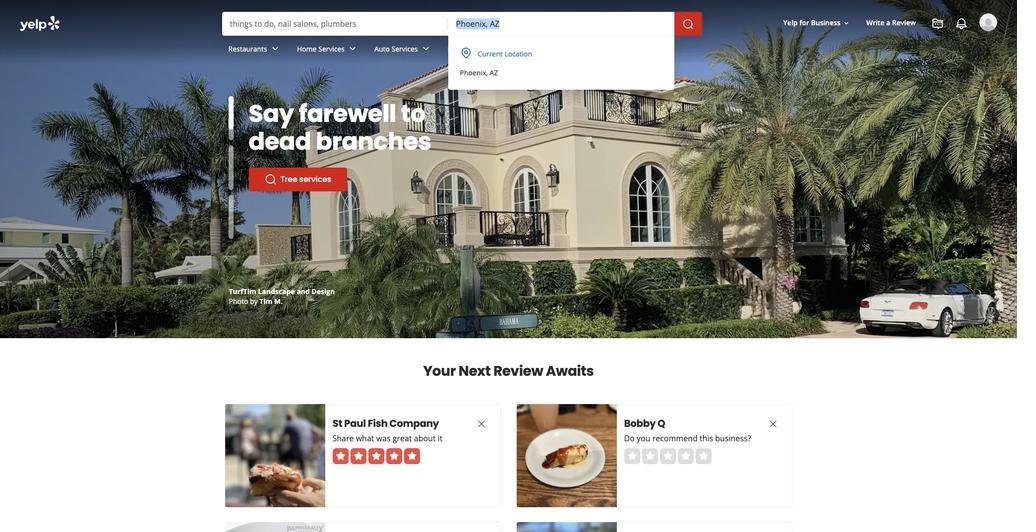 Task type: locate. For each thing, give the bounding box(es) containing it.
tree
[[281, 174, 297, 185]]

0 vertical spatial review
[[892, 18, 916, 28]]

24 marker v2 image
[[460, 47, 472, 59]]

services right home
[[318, 44, 345, 53]]

24 chevron down v2 image inside 'home services' link
[[347, 43, 359, 55]]

Near text field
[[456, 18, 666, 29]]

company
[[390, 417, 439, 431]]

24 chevron down v2 image
[[269, 43, 281, 55], [347, 43, 359, 55], [467, 43, 479, 55]]

q
[[658, 417, 665, 431]]

review inside user actions element
[[892, 18, 916, 28]]

24 search v2 image
[[265, 174, 277, 186]]

services inside 'link'
[[392, 44, 418, 53]]

None radio
[[624, 448, 640, 464], [642, 448, 658, 464], [678, 448, 694, 464], [624, 448, 640, 464], [642, 448, 658, 464], [678, 448, 694, 464]]

None search field
[[0, 0, 1017, 106]]

  text field
[[456, 18, 666, 29]]

24 chevron down v2 image right restaurants
[[269, 43, 281, 55]]

24 chevron down v2 image inside 'more' link
[[467, 43, 479, 55]]

what
[[356, 433, 374, 444]]

review right next
[[494, 362, 543, 381]]

write
[[867, 18, 885, 28]]

by
[[250, 297, 258, 306]]

dismiss card image
[[475, 418, 487, 430]]

tree services link
[[249, 168, 347, 191]]

services left 24 chevron down v2 icon
[[392, 44, 418, 53]]

say farewell to dead branches
[[249, 97, 431, 158]]

None field
[[230, 18, 440, 29], [456, 18, 666, 29], [456, 18, 666, 29]]

turftim landscape and design link
[[229, 287, 335, 296]]

1 horizontal spatial 24 chevron down v2 image
[[347, 43, 359, 55]]

24 chevron down v2 image
[[420, 43, 432, 55]]

24 chevron down v2 image for home services
[[347, 43, 359, 55]]

fish
[[368, 417, 388, 431]]

notifications image
[[956, 18, 968, 30]]

0 horizontal spatial 24 chevron down v2 image
[[269, 43, 281, 55]]

st paul fish company link
[[333, 417, 457, 431]]

1 24 chevron down v2 image from the left
[[269, 43, 281, 55]]

about
[[414, 433, 436, 444]]

home services
[[297, 44, 345, 53]]

1 horizontal spatial services
[[392, 44, 418, 53]]

1 horizontal spatial review
[[892, 18, 916, 28]]

phoenix, az link
[[454, 64, 666, 82]]

24 chevron down v2 image for more
[[467, 43, 479, 55]]

this
[[700, 433, 713, 444]]

greg r. image
[[980, 13, 998, 31]]

tim
[[260, 297, 273, 306]]

write a review link
[[863, 14, 920, 32]]

dead
[[249, 125, 311, 158]]

current location
[[478, 49, 532, 59]]

services for home services
[[318, 44, 345, 53]]

say
[[249, 97, 294, 130]]

None radio
[[660, 448, 676, 464], [696, 448, 712, 464], [660, 448, 676, 464], [696, 448, 712, 464]]

24 chevron down v2 image left auto
[[347, 43, 359, 55]]

24 chevron down v2 image inside restaurants link
[[269, 43, 281, 55]]

business?
[[715, 433, 751, 444]]

24 chevron down v2 image for restaurants
[[269, 43, 281, 55]]

Find text field
[[230, 18, 440, 29]]

photo of st paul fish company image
[[225, 404, 325, 507]]

awaits
[[546, 362, 594, 381]]

do
[[624, 433, 635, 444]]

a
[[887, 18, 891, 28]]

restaurants link
[[220, 36, 289, 64]]

1 services from the left
[[318, 44, 345, 53]]

0 horizontal spatial services
[[318, 44, 345, 53]]

review right a
[[892, 18, 916, 28]]

photo of bobby q image
[[517, 404, 617, 507]]

design
[[312, 287, 335, 296]]

great
[[393, 433, 412, 444]]

2 horizontal spatial 24 chevron down v2 image
[[467, 43, 479, 55]]

projects image
[[932, 18, 944, 30]]

5 star rating image
[[333, 448, 420, 464]]

24 chevron down v2 image right more
[[467, 43, 479, 55]]

None search field
[[222, 12, 704, 36]]

home services link
[[289, 36, 367, 64]]

yelp for business
[[784, 18, 841, 28]]

turftim landscape and design photo by tim m.
[[229, 287, 335, 306]]

it
[[438, 433, 443, 444]]

your
[[423, 362, 456, 381]]

2 24 chevron down v2 image from the left
[[347, 43, 359, 55]]

review
[[892, 18, 916, 28], [494, 362, 543, 381]]

home
[[297, 44, 317, 53]]

(no rating) image
[[624, 448, 712, 464]]

tim m. link
[[260, 297, 283, 306]]

auto services
[[375, 44, 418, 53]]

3 24 chevron down v2 image from the left
[[467, 43, 479, 55]]

2 services from the left
[[392, 44, 418, 53]]

1 vertical spatial review
[[494, 362, 543, 381]]

more link
[[440, 36, 487, 64]]

0 horizontal spatial review
[[494, 362, 543, 381]]

services
[[318, 44, 345, 53], [392, 44, 418, 53]]

was
[[376, 433, 391, 444]]



Task type: vqa. For each thing, say whether or not it's contained in the screenshot.
(no rating) image
yes



Task type: describe. For each thing, give the bounding box(es) containing it.
your next review awaits
[[423, 362, 594, 381]]

dismiss card image
[[767, 418, 779, 430]]

auto
[[375, 44, 390, 53]]

auto services link
[[367, 36, 440, 64]]

location
[[505, 49, 532, 59]]

search image
[[682, 18, 694, 30]]

do you recommend this business?
[[624, 433, 751, 444]]

16 chevron down v2 image
[[843, 19, 851, 27]]

to
[[401, 97, 426, 130]]

paul
[[344, 417, 366, 431]]

farewell
[[299, 97, 396, 130]]

az
[[490, 68, 498, 77]]

phoenix, az
[[460, 68, 498, 77]]

m.
[[274, 297, 283, 306]]

st
[[333, 417, 342, 431]]

current
[[478, 49, 503, 59]]

branches
[[316, 125, 431, 158]]

business categories element
[[220, 36, 998, 64]]

share
[[333, 433, 354, 444]]

more
[[448, 44, 465, 53]]

and
[[297, 287, 310, 296]]

you
[[637, 433, 651, 444]]

services for auto services
[[392, 44, 418, 53]]

bobby q
[[624, 417, 665, 431]]

st paul fish company
[[333, 417, 439, 431]]

review for next
[[494, 362, 543, 381]]

share what was great about it
[[333, 433, 443, 444]]

photo
[[229, 297, 248, 306]]

bobby
[[624, 417, 656, 431]]

review for a
[[892, 18, 916, 28]]

yelp for business button
[[780, 14, 855, 32]]

next
[[459, 362, 491, 381]]

none search field containing yelp for business
[[0, 0, 1017, 106]]

photo of little miss bbq-sunnyslope image
[[517, 522, 617, 532]]

restaurants
[[228, 44, 267, 53]]

services
[[299, 174, 331, 185]]

business
[[811, 18, 841, 28]]

explore banner section banner
[[0, 0, 1017, 338]]

for
[[800, 18, 809, 28]]

yelp
[[784, 18, 798, 28]]

write a review
[[867, 18, 916, 28]]

current location link
[[454, 44, 668, 64]]

none search field inside explore banner section banner
[[222, 12, 704, 36]]

photo of pappadeaux seafood kitchen image
[[225, 522, 325, 532]]

phoenix,
[[460, 68, 488, 77]]

none field "find"
[[230, 18, 440, 29]]

tree services
[[281, 174, 331, 185]]

landscape
[[258, 287, 295, 296]]

select slide image
[[228, 87, 233, 132]]

turftim
[[229, 287, 256, 296]]

bobby q link
[[624, 417, 748, 431]]

recommend
[[653, 433, 698, 444]]

rating element
[[624, 448, 712, 464]]

user actions element
[[776, 12, 1011, 73]]



